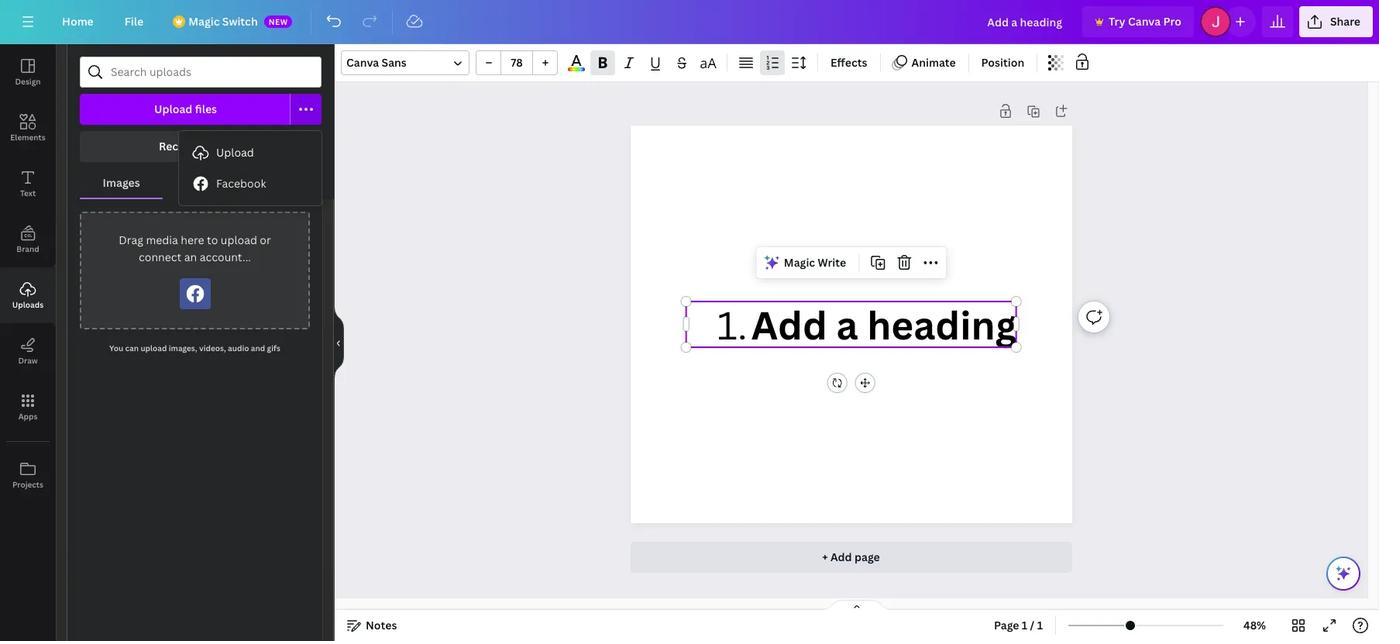 Task type: locate. For each thing, give the bounding box(es) containing it.
0 vertical spatial upload
[[154, 102, 193, 116]]

file button
[[112, 6, 156, 37]]

a
[[836, 298, 858, 350]]

files
[[195, 102, 217, 116]]

media
[[146, 233, 178, 247]]

magic inside button
[[784, 255, 816, 270]]

page 1 / 1
[[995, 618, 1044, 633]]

magic
[[189, 14, 220, 29], [784, 255, 816, 270]]

apps button
[[0, 379, 56, 435]]

1 horizontal spatial upload
[[216, 145, 254, 160]]

1 vertical spatial upload
[[141, 343, 167, 354]]

record yourself button
[[80, 131, 322, 162]]

elements button
[[0, 100, 56, 156]]

main menu bar
[[0, 0, 1380, 44]]

canva right try
[[1129, 14, 1161, 29]]

and
[[251, 343, 265, 354]]

an
[[184, 250, 197, 264]]

canva
[[1129, 14, 1161, 29], [347, 55, 379, 70]]

position
[[982, 55, 1025, 70]]

canva sans
[[347, 55, 407, 70]]

uploads
[[12, 299, 44, 310]]

0 horizontal spatial 1
[[1022, 618, 1028, 633]]

magic for magic switch
[[189, 14, 220, 29]]

1 left /
[[1022, 618, 1028, 633]]

1 1 from the left
[[1022, 618, 1028, 633]]

images
[[103, 175, 140, 190]]

add inside button
[[831, 550, 852, 564]]

brand
[[16, 243, 39, 254]]

try canva pro button
[[1083, 6, 1195, 37]]

1 horizontal spatial magic
[[784, 255, 816, 270]]

+
[[823, 550, 828, 564]]

magic left the write
[[784, 255, 816, 270]]

1 horizontal spatial 1
[[1038, 618, 1044, 633]]

0 vertical spatial add
[[751, 298, 827, 350]]

notes button
[[341, 613, 403, 638]]

1 vertical spatial add
[[831, 550, 852, 564]]

upload up facebook at the top of the page
[[216, 145, 254, 160]]

group
[[476, 50, 558, 75]]

images button
[[80, 168, 163, 198]]

0 vertical spatial magic
[[189, 14, 220, 29]]

Design title text field
[[975, 6, 1077, 37]]

upload up account...
[[221, 233, 257, 247]]

page
[[855, 550, 880, 564]]

upload for upload
[[216, 145, 254, 160]]

yourself
[[199, 139, 243, 153]]

upload inside drag media here to upload or connect an account...
[[221, 233, 257, 247]]

show pages image
[[820, 599, 895, 612]]

canva inside button
[[1129, 14, 1161, 29]]

effects
[[831, 55, 868, 70]]

add left a
[[751, 298, 827, 350]]

add right the "+"
[[831, 550, 852, 564]]

text button
[[0, 156, 56, 212]]

upload left files
[[154, 102, 193, 116]]

0 horizontal spatial add
[[751, 298, 827, 350]]

uploads button
[[0, 267, 56, 323]]

0 vertical spatial upload
[[221, 233, 257, 247]]

1 vertical spatial magic
[[784, 255, 816, 270]]

canva left 'sans'
[[347, 55, 379, 70]]

home
[[62, 14, 94, 29]]

0 horizontal spatial upload
[[154, 102, 193, 116]]

upload inside menu
[[216, 145, 254, 160]]

position button
[[976, 50, 1031, 75]]

1
[[1022, 618, 1028, 633], [1038, 618, 1044, 633]]

here
[[181, 233, 204, 247]]

1 vertical spatial upload
[[216, 145, 254, 160]]

to
[[207, 233, 218, 247]]

upload files button
[[80, 94, 291, 125]]

connect
[[139, 250, 182, 264]]

upload right can
[[141, 343, 167, 354]]

0 horizontal spatial upload
[[141, 343, 167, 354]]

48%
[[1244, 618, 1267, 633]]

menu
[[179, 131, 322, 205]]

magic left switch
[[189, 14, 220, 29]]

1 horizontal spatial canva
[[1129, 14, 1161, 29]]

canva assistant image
[[1335, 564, 1354, 583]]

magic inside main menu bar
[[189, 14, 220, 29]]

home link
[[50, 6, 106, 37]]

/
[[1031, 618, 1035, 633]]

1 horizontal spatial add
[[831, 550, 852, 564]]

videos,
[[199, 343, 226, 354]]

1 right /
[[1038, 618, 1044, 633]]

+ add page
[[823, 550, 880, 564]]

2 1 from the left
[[1038, 618, 1044, 633]]

magic switch
[[189, 14, 258, 29]]

videos
[[186, 175, 222, 190]]

audio button
[[245, 168, 322, 198]]

apps
[[18, 411, 38, 422]]

0 horizontal spatial magic
[[189, 14, 220, 29]]

0 horizontal spatial canva
[[347, 55, 379, 70]]

add
[[751, 298, 827, 350], [831, 550, 852, 564]]

upload
[[221, 233, 257, 247], [141, 343, 167, 354]]

upload
[[154, 102, 193, 116], [216, 145, 254, 160]]

1 vertical spatial canva
[[347, 55, 379, 70]]

1 horizontal spatial upload
[[221, 233, 257, 247]]

0 vertical spatial canva
[[1129, 14, 1161, 29]]



Task type: vqa. For each thing, say whether or not it's contained in the screenshot.
The Canva editor with templates available for small teams image
no



Task type: describe. For each thing, give the bounding box(es) containing it.
share
[[1331, 14, 1361, 29]]

design
[[15, 76, 41, 87]]

record
[[159, 139, 197, 153]]

animate
[[912, 55, 956, 70]]

notes
[[366, 618, 397, 633]]

facebook button
[[179, 168, 322, 199]]

canva inside dropdown button
[[347, 55, 379, 70]]

upload files
[[154, 102, 217, 116]]

– – number field
[[506, 55, 528, 70]]

magic write button
[[760, 250, 853, 275]]

audio
[[268, 175, 299, 190]]

pro
[[1164, 14, 1182, 29]]

record yourself
[[159, 139, 243, 153]]

heading
[[867, 298, 1017, 350]]

you can upload images, videos, audio and gifs
[[109, 343, 281, 354]]

try
[[1109, 14, 1126, 29]]

draw button
[[0, 323, 56, 379]]

you
[[109, 343, 123, 354]]

side panel tab list
[[0, 44, 56, 503]]

drag
[[119, 233, 143, 247]]

file
[[125, 14, 144, 29]]

add a heading
[[751, 298, 1017, 350]]

images,
[[169, 343, 197, 354]]

try canva pro
[[1109, 14, 1182, 29]]

menu containing upload
[[179, 131, 322, 205]]

Search uploads search field
[[111, 57, 312, 87]]

design button
[[0, 44, 56, 100]]

share button
[[1300, 6, 1374, 37]]

projects
[[12, 479, 43, 490]]

drag media here to upload or connect an account...
[[119, 233, 271, 264]]

facebook
[[216, 176, 266, 191]]

gifs
[[267, 343, 281, 354]]

write
[[818, 255, 847, 270]]

brand button
[[0, 212, 56, 267]]

projects button
[[0, 447, 56, 503]]

animate button
[[887, 50, 963, 75]]

48% button
[[1230, 613, 1281, 638]]

page
[[995, 618, 1020, 633]]

magic for magic write
[[784, 255, 816, 270]]

upload for upload files
[[154, 102, 193, 116]]

upload button
[[179, 137, 322, 168]]

draw
[[18, 355, 38, 366]]

effects button
[[825, 50, 874, 75]]

color range image
[[568, 68, 585, 71]]

audio
[[228, 343, 249, 354]]

can
[[125, 343, 139, 354]]

elements
[[10, 132, 46, 143]]

switch
[[222, 14, 258, 29]]

text
[[20, 188, 36, 198]]

account...
[[200, 250, 251, 264]]

magic write
[[784, 255, 847, 270]]

+ add page button
[[631, 542, 1073, 573]]

or
[[260, 233, 271, 247]]

videos button
[[163, 168, 245, 198]]

canva sans button
[[341, 50, 470, 75]]

new
[[269, 16, 288, 27]]

sans
[[382, 55, 407, 70]]

hide image
[[334, 305, 344, 380]]



